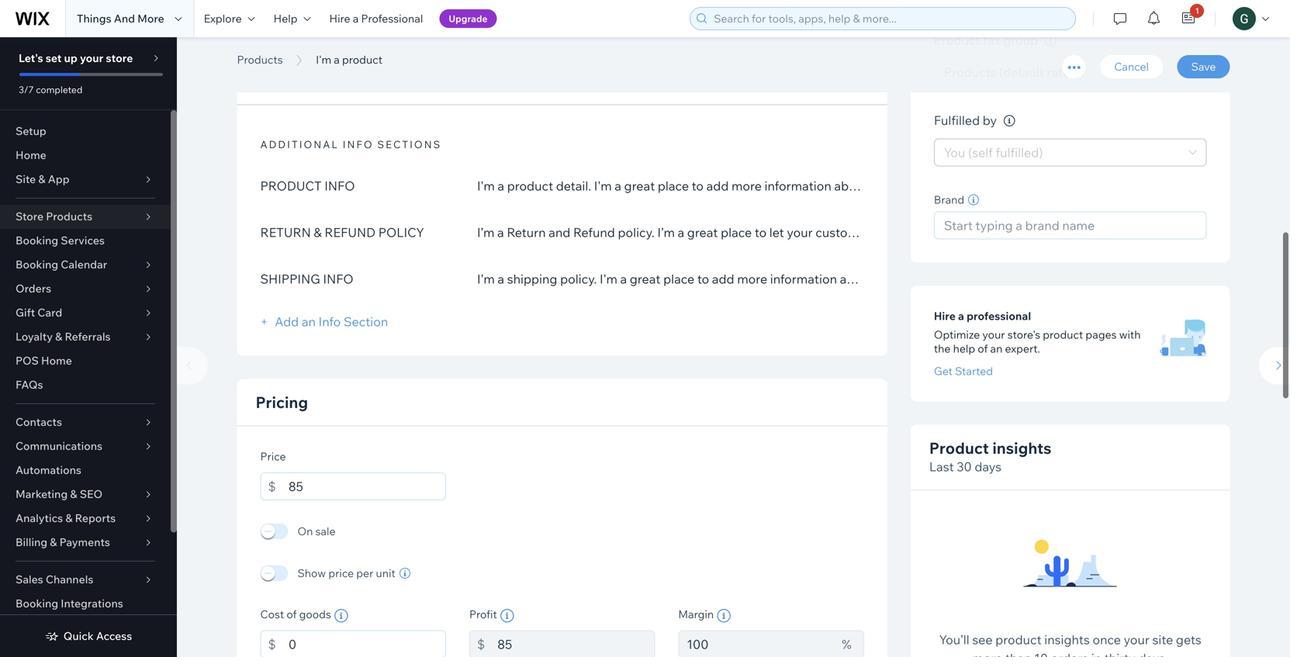 Task type: locate. For each thing, give the bounding box(es) containing it.
fulfilled
[[934, 113, 980, 128]]

an inside optimize your store's product pages with the help of an expert.
[[991, 342, 1003, 356]]

info
[[343, 138, 374, 151]]

info tooltip image right profit
[[501, 609, 514, 623]]

home down setup
[[16, 148, 46, 162]]

1 vertical spatial of
[[287, 608, 297, 621]]

0 horizontal spatial info tooltip image
[[334, 609, 348, 623]]

a left professional
[[353, 12, 359, 25]]

of right help
[[978, 342, 988, 356]]

& up billing & payments
[[65, 512, 73, 525]]

return
[[260, 225, 311, 240]]

booking for booking calendar
[[16, 258, 58, 271]]

product insights last 30 days
[[930, 439, 1052, 475]]

products inside products link
[[237, 53, 283, 66]]

a
[[353, 12, 359, 25], [284, 33, 299, 69], [334, 53, 340, 66], [959, 310, 965, 323]]

an left the expert.
[[991, 342, 1003, 356]]

sales
[[16, 573, 43, 586]]

info tooltip image for fulfilled)
[[1004, 115, 1016, 127]]

i'm down help
[[237, 33, 277, 69]]

hire a professional link
[[320, 0, 433, 37]]

booking up the orders
[[16, 258, 58, 271]]

& right return
[[314, 225, 322, 240]]

0 horizontal spatial hire
[[330, 12, 351, 25]]

& for billing
[[50, 536, 57, 549]]

2 vertical spatial your
[[1124, 632, 1150, 648]]

product up 30
[[930, 439, 990, 458]]

1 vertical spatial insights
[[1045, 632, 1091, 648]]

&
[[38, 172, 45, 186], [314, 225, 322, 240], [55, 330, 62, 343], [70, 487, 77, 501], [65, 512, 73, 525], [50, 536, 57, 549]]

products up 'booking services' at top
[[46, 210, 93, 223]]

save button
[[1178, 55, 1231, 78]]

1 booking from the top
[[16, 234, 58, 247]]

of right cost
[[287, 608, 297, 621]]

insights up orders
[[1045, 632, 1091, 648]]

a down help
[[284, 33, 299, 69]]

1 vertical spatial product
[[930, 439, 990, 458]]

& for analytics
[[65, 512, 73, 525]]

(default
[[1000, 65, 1045, 80]]

an
[[302, 314, 316, 330], [991, 342, 1003, 356]]

hire for hire a professional
[[330, 12, 351, 25]]

1 horizontal spatial info tooltip image
[[717, 609, 731, 623]]

& left seo
[[70, 487, 77, 501]]

show price per unit
[[298, 567, 396, 580]]

hire inside i'm a product form
[[934, 310, 956, 323]]

home
[[16, 148, 46, 162], [41, 354, 72, 368]]

3/7
[[19, 84, 34, 95]]

info
[[325, 178, 355, 194], [323, 271, 354, 287]]

1 vertical spatial info
[[323, 271, 354, 287]]

the
[[934, 342, 951, 356]]

you'll
[[940, 632, 970, 648]]

get started link
[[934, 365, 994, 378]]

rate)
[[1048, 65, 1075, 80]]

info tooltip image right by
[[1004, 115, 1016, 127]]

product left pages
[[1043, 328, 1084, 342]]

a down hire a professional link
[[334, 53, 340, 66]]

1 vertical spatial your
[[983, 328, 1006, 342]]

0 horizontal spatial info tooltip image
[[501, 609, 514, 623]]

info for shipping info
[[323, 271, 354, 287]]

info tooltip image right group
[[1045, 35, 1057, 47]]

insights up days
[[993, 439, 1052, 458]]

things
[[77, 12, 111, 25]]

& inside i'm a product form
[[314, 225, 322, 240]]

pos
[[16, 354, 39, 368]]

2 booking from the top
[[16, 258, 58, 271]]

home down loyalty & referrals
[[41, 354, 72, 368]]

contacts button
[[0, 411, 171, 435]]

3 booking from the top
[[16, 597, 58, 611]]

product for tax
[[934, 32, 981, 48]]

0 vertical spatial product
[[934, 32, 981, 48]]

upgrade
[[449, 13, 488, 24]]

i'm down help button
[[316, 53, 332, 66]]

access
[[96, 630, 132, 643]]

info tooltip image
[[1045, 35, 1057, 47], [1004, 115, 1016, 127], [334, 609, 348, 623]]

1 horizontal spatial your
[[983, 328, 1006, 342]]

1 info tooltip image from the left
[[501, 609, 514, 623]]

pages
[[1086, 328, 1117, 342]]

0 vertical spatial hire
[[330, 12, 351, 25]]

2 info tooltip image from the left
[[717, 609, 731, 623]]

2 horizontal spatial products
[[945, 65, 997, 80]]

up
[[64, 51, 78, 65]]

site & app
[[16, 172, 70, 186]]

2 horizontal spatial your
[[1124, 632, 1150, 648]]

1 horizontal spatial hire
[[934, 310, 956, 323]]

of
[[978, 342, 988, 356], [287, 608, 297, 621]]

0 vertical spatial insights
[[993, 439, 1052, 458]]

marketing & seo button
[[0, 483, 171, 507]]

store products
[[16, 210, 93, 223]]

gift card button
[[0, 301, 171, 325]]

i'm
[[237, 33, 277, 69], [316, 53, 332, 66]]

1 horizontal spatial i'm
[[316, 53, 332, 66]]

None text field
[[289, 473, 446, 501], [289, 631, 446, 657], [498, 631, 655, 657], [289, 473, 446, 501], [289, 631, 446, 657], [498, 631, 655, 657]]

products down help
[[237, 53, 283, 66]]

faqs
[[16, 378, 43, 392]]

i'm a product
[[237, 33, 413, 69], [316, 53, 383, 66]]

booking down 'store' at the top of page
[[16, 234, 58, 247]]

0 vertical spatial info tooltip image
[[1045, 35, 1057, 47]]

& for loyalty
[[55, 330, 62, 343]]

product
[[306, 33, 413, 69], [342, 53, 383, 66], [1043, 328, 1084, 342], [996, 632, 1042, 648]]

sales channels button
[[0, 568, 171, 592]]

info down additional info sections
[[325, 178, 355, 194]]

booking for booking services
[[16, 234, 58, 247]]

policy
[[379, 225, 424, 240]]

1 horizontal spatial of
[[978, 342, 988, 356]]

info tooltip image right goods
[[334, 609, 348, 623]]

of inside optimize your store's product pages with the help of an expert.
[[978, 342, 988, 356]]

show
[[298, 567, 326, 580]]

product inside product insights last 30 days
[[930, 439, 990, 458]]

product up than
[[996, 632, 1042, 648]]

once
[[1093, 632, 1122, 648]]

site
[[1153, 632, 1174, 648]]

0 horizontal spatial an
[[302, 314, 316, 330]]

1 vertical spatial hire
[[934, 310, 956, 323]]

hire right help button
[[330, 12, 351, 25]]

1 vertical spatial an
[[991, 342, 1003, 356]]

products
[[237, 53, 283, 66], [945, 65, 997, 80], [46, 210, 93, 223]]

group
[[1004, 32, 1039, 48]]

cost
[[260, 608, 284, 621]]

pos home
[[16, 354, 72, 368]]

products down product tax group
[[945, 65, 997, 80]]

1 vertical spatial booking
[[16, 258, 58, 271]]

profit
[[470, 608, 497, 621]]

0 horizontal spatial i'm
[[237, 33, 277, 69]]

get
[[934, 365, 953, 378]]

shipping
[[260, 271, 320, 287]]

$ down profit
[[477, 637, 485, 652]]

booking services link
[[0, 229, 171, 253]]

automations link
[[0, 459, 171, 483]]

i'm a product form
[[169, 0, 1291, 657]]

add an info section
[[272, 314, 388, 330]]

1 horizontal spatial an
[[991, 342, 1003, 356]]

gift
[[16, 306, 35, 319]]

0 vertical spatial of
[[978, 342, 988, 356]]

referrals
[[65, 330, 111, 343]]

sales channels
[[16, 573, 93, 586]]

loyalty & referrals
[[16, 330, 111, 343]]

0 vertical spatial an
[[302, 314, 316, 330]]

0 vertical spatial your
[[80, 51, 103, 65]]

0 horizontal spatial your
[[80, 51, 103, 65]]

info for product info
[[325, 178, 355, 194]]

1 horizontal spatial info tooltip image
[[1004, 115, 1016, 127]]

$ for %
[[477, 637, 485, 652]]

0 horizontal spatial products
[[46, 210, 93, 223]]

1
[[1196, 6, 1200, 16]]

info tooltip image
[[501, 609, 514, 623], [717, 609, 731, 623]]

0 horizontal spatial of
[[287, 608, 297, 621]]

services
[[61, 234, 105, 247]]

additional
[[260, 138, 339, 151]]

& inside dropdown button
[[70, 487, 77, 501]]

your right up
[[80, 51, 103, 65]]

2 vertical spatial booking
[[16, 597, 58, 611]]

let's set up your store
[[19, 51, 133, 65]]

$
[[268, 479, 276, 494], [268, 637, 276, 652], [477, 637, 485, 652]]

info up the add an info section
[[323, 271, 354, 287]]

marketing & seo
[[16, 487, 103, 501]]

$ down price
[[268, 479, 276, 494]]

info tooltip image for margin
[[717, 609, 731, 623]]

1 horizontal spatial products
[[237, 53, 283, 66]]

automations
[[16, 463, 81, 477]]

orders
[[1052, 651, 1089, 657]]

quick
[[63, 630, 94, 643]]

communications
[[16, 439, 103, 453]]

site
[[16, 172, 36, 186]]

store
[[106, 51, 133, 65]]

price
[[329, 567, 354, 580]]

& right the loyalty on the bottom left of the page
[[55, 330, 62, 343]]

an left info on the left of the page
[[302, 314, 316, 330]]

booking inside dropdown button
[[16, 258, 58, 271]]

see
[[973, 632, 993, 648]]

info
[[319, 314, 341, 330]]

products (default rate)
[[945, 65, 1075, 80]]

$ for on sale
[[268, 479, 276, 494]]

1 vertical spatial home
[[41, 354, 72, 368]]

booking down the sales on the bottom left
[[16, 597, 58, 611]]

1 vertical spatial info tooltip image
[[1004, 115, 1016, 127]]

2 horizontal spatial info tooltip image
[[1045, 35, 1057, 47]]

info tooltip image right margin
[[717, 609, 731, 623]]

3/7 completed
[[19, 84, 83, 95]]

None text field
[[679, 631, 835, 657]]

hire up optimize at the right
[[934, 310, 956, 323]]

product left tax
[[934, 32, 981, 48]]

in
[[1092, 651, 1102, 657]]

your up the days.
[[1124, 632, 1150, 648]]

0 vertical spatial info
[[325, 178, 355, 194]]

hire for hire a professional
[[934, 310, 956, 323]]

your down "professional"
[[983, 328, 1006, 342]]

& right billing
[[50, 536, 57, 549]]

& right site on the left of the page
[[38, 172, 45, 186]]

0 vertical spatial booking
[[16, 234, 58, 247]]



Task type: vqa. For each thing, say whether or not it's contained in the screenshot.
details
no



Task type: describe. For each thing, give the bounding box(es) containing it.
optimize your store's product pages with the help of an expert.
[[934, 328, 1141, 356]]

%
[[842, 637, 852, 652]]

integrations
[[61, 597, 123, 611]]

completed
[[36, 84, 83, 95]]

product for insights
[[930, 439, 990, 458]]

help button
[[264, 0, 320, 37]]

cancel
[[1115, 60, 1150, 73]]

set
[[46, 51, 62, 65]]

billing
[[16, 536, 47, 549]]

save
[[1192, 60, 1217, 73]]

pricing
[[256, 393, 308, 412]]

payments
[[59, 536, 110, 549]]

i'm a product down hire a professional link
[[316, 53, 383, 66]]

section
[[344, 314, 388, 330]]

goods
[[299, 608, 331, 621]]

a up optimize at the right
[[959, 310, 965, 323]]

booking integrations
[[16, 597, 123, 611]]

contacts
[[16, 415, 62, 429]]

sale
[[316, 525, 336, 538]]

0 vertical spatial home
[[16, 148, 46, 162]]

per
[[356, 567, 374, 580]]

channels
[[46, 573, 93, 586]]

more
[[138, 12, 164, 25]]

& for site
[[38, 172, 45, 186]]

loyalty
[[16, 330, 53, 343]]

things and more
[[77, 12, 164, 25]]

cost of goods
[[260, 608, 331, 621]]

i'm a product down help
[[237, 33, 413, 69]]

info tooltip image for profit
[[501, 609, 514, 623]]

your inside optimize your store's product pages with the help of an expert.
[[983, 328, 1006, 342]]

product info
[[260, 178, 355, 194]]

reports
[[75, 512, 116, 525]]

sections
[[378, 138, 442, 151]]

2 vertical spatial info tooltip image
[[334, 609, 348, 623]]

add
[[275, 314, 299, 330]]

billing & payments
[[16, 536, 110, 549]]

more
[[973, 651, 1003, 657]]

site & app button
[[0, 168, 171, 192]]

home link
[[0, 144, 171, 168]]

cancel button
[[1101, 55, 1164, 78]]

booking calendar button
[[0, 253, 171, 277]]

card
[[37, 306, 62, 319]]

your inside you'll see product insights once your site gets more than 10 orders in thirty days.
[[1124, 632, 1150, 648]]

store
[[16, 210, 44, 223]]

product inside you'll see product insights once your site gets more than 10 orders in thirty days.
[[996, 632, 1042, 648]]

you (self fulfilled)
[[945, 145, 1044, 160]]

products for products (default rate)
[[945, 65, 997, 80]]

shipping info
[[260, 271, 354, 287]]

booking for booking integrations
[[16, 597, 58, 611]]

10
[[1035, 651, 1049, 657]]

analytics & reports
[[16, 512, 116, 525]]

product down hire a professional link
[[342, 53, 383, 66]]

fulfilled by
[[934, 113, 998, 128]]

products link
[[229, 52, 291, 68]]

thirty
[[1105, 651, 1136, 657]]

sidebar element
[[0, 37, 177, 657]]

seo
[[80, 487, 103, 501]]

last
[[930, 459, 954, 475]]

product inside optimize your store's product pages with the help of an expert.
[[1043, 328, 1084, 342]]

home inside "link"
[[41, 354, 72, 368]]

products inside store products dropdown button
[[46, 210, 93, 223]]

billing & payments button
[[0, 531, 171, 555]]

pos home link
[[0, 349, 171, 373]]

products for products
[[237, 53, 283, 66]]

refund
[[325, 225, 376, 240]]

product down the hire a professional
[[306, 33, 413, 69]]

info tooltip image for rate)
[[1045, 35, 1057, 47]]

booking calendar
[[16, 258, 107, 271]]

your inside sidebar element
[[80, 51, 103, 65]]

loyalty & referrals button
[[0, 325, 171, 349]]

marketing
[[16, 487, 68, 501]]

orders
[[16, 282, 51, 295]]

store's
[[1008, 328, 1041, 342]]

brand
[[934, 193, 965, 207]]

& for return
[[314, 225, 322, 240]]

1 button
[[1172, 0, 1206, 37]]

(self
[[969, 145, 994, 160]]

Start typing a brand name field
[[940, 212, 1202, 239]]

& for marketing
[[70, 487, 77, 501]]

margin
[[679, 608, 714, 621]]

none text field inside i'm a product form
[[679, 631, 835, 657]]

$ down cost
[[268, 637, 276, 652]]

analytics
[[16, 512, 63, 525]]

store products button
[[0, 205, 171, 229]]

product
[[260, 178, 322, 194]]

professional
[[967, 310, 1032, 323]]

on sale
[[298, 525, 336, 538]]

communications button
[[0, 435, 171, 459]]

insights inside product insights last 30 days
[[993, 439, 1052, 458]]

insights inside you'll see product insights once your site gets more than 10 orders in thirty days.
[[1045, 632, 1091, 648]]

started
[[956, 365, 994, 378]]

you
[[945, 145, 966, 160]]

get started
[[934, 365, 994, 378]]

help
[[274, 12, 298, 25]]

add an info section link
[[260, 314, 388, 330]]

analytics & reports button
[[0, 507, 171, 531]]

quick access
[[63, 630, 132, 643]]

tax
[[984, 32, 1001, 48]]

Search for tools, apps, help & more... field
[[710, 8, 1071, 29]]

optimize
[[934, 328, 981, 342]]

hire a professional
[[330, 12, 423, 25]]

upgrade button
[[440, 9, 497, 28]]



